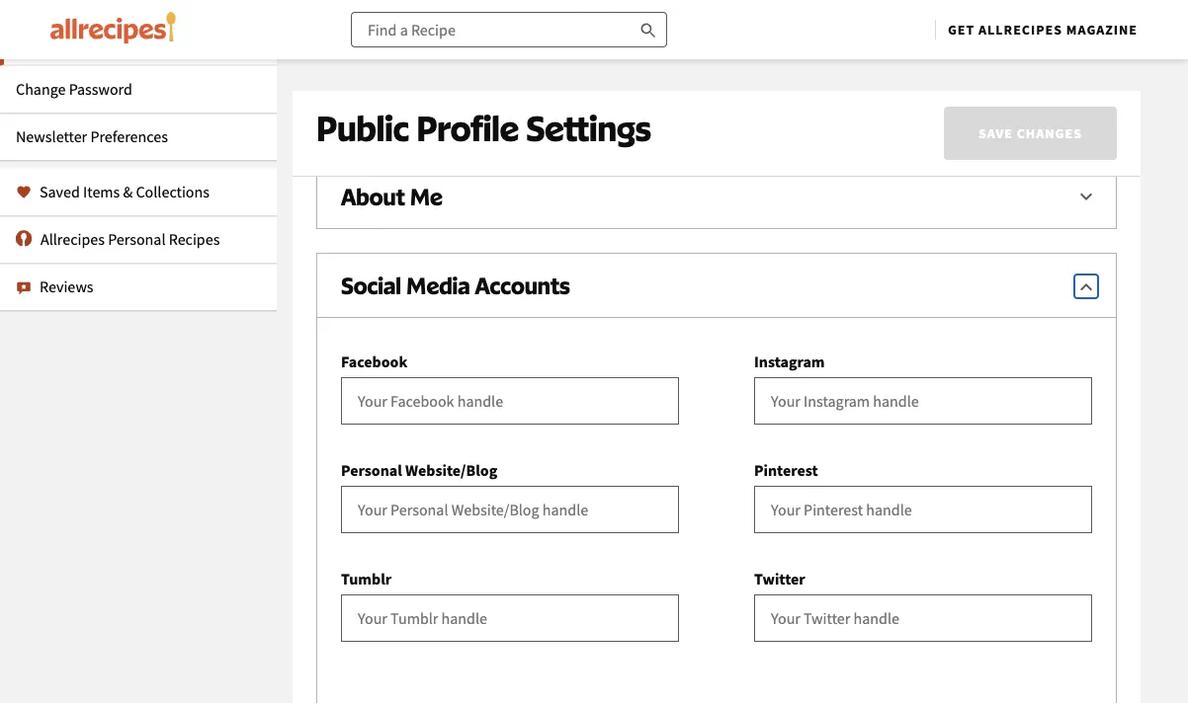 Task type: describe. For each thing, give the bounding box(es) containing it.
reviews link
[[0, 263, 277, 311]]

on
[[596, 2, 611, 20]]

Twitter field
[[754, 595, 1092, 642]]

chevron image for social media accounts
[[1074, 275, 1098, 299]]

to
[[466, 2, 478, 20]]

profile inside opt out of having a public profile
[[385, 111, 431, 130]]

this
[[614, 2, 635, 20]]

Personal Website/Blog field
[[341, 486, 679, 534]]

allrecipes inside allrecipes personal recipes link
[[41, 230, 105, 250]]

instagram
[[754, 352, 825, 372]]

page
[[638, 2, 666, 20]]

because
[[669, 2, 717, 20]]

chevron image for about me
[[1074, 186, 1098, 210]]

Search text field
[[351, 12, 667, 47]]

1 vertical spatial personal
[[341, 461, 402, 480]]

opt out of having a public profile
[[338, 87, 470, 130]]

personal website/blog
[[341, 461, 497, 480]]

2 you from the left
[[720, 2, 741, 20]]

be
[[421, 2, 435, 20]]

tumblr
[[341, 569, 392, 589]]

reviews
[[40, 277, 93, 297]]

website/blog
[[405, 461, 497, 480]]

social media accounts
[[341, 271, 570, 300]]

change password link
[[0, 66, 277, 113]]

recipes
[[169, 230, 220, 250]]

Tumblr field
[[341, 595, 679, 642]]

saved items & collections link
[[0, 169, 277, 216]]

1 horizontal spatial public profile settings
[[316, 107, 651, 150]]

twitter
[[754, 569, 805, 589]]

&
[[123, 182, 133, 202]]

saved
[[40, 182, 80, 202]]

Pinterest field
[[754, 486, 1092, 534]]

media
[[406, 271, 470, 300]]

items
[[83, 182, 120, 202]]

Instagram field
[[754, 378, 1092, 425]]

opted
[[744, 2, 778, 20]]

me
[[410, 182, 443, 211]]

able
[[438, 2, 463, 20]]

the
[[503, 2, 522, 20]]

Facebook field
[[341, 378, 679, 425]]

0 vertical spatial public
[[869, 2, 905, 20]]

only you will be able to see the information on this page because you opted out of having a public profile
[[344, 2, 945, 20]]



Task type: locate. For each thing, give the bounding box(es) containing it.
0 vertical spatial chevron image
[[1074, 186, 1098, 210]]

0 vertical spatial settings
[[117, 33, 174, 53]]

1 horizontal spatial allrecipes
[[979, 21, 1063, 39]]

collections
[[136, 182, 210, 202]]

0 horizontal spatial profile
[[385, 111, 431, 130]]

1 horizontal spatial out
[[781, 2, 800, 20]]

allrecipes up reviews
[[41, 230, 105, 250]]

public
[[869, 2, 905, 20], [338, 111, 381, 130]]

public
[[20, 33, 64, 53], [316, 107, 409, 150]]

1 horizontal spatial a
[[859, 2, 866, 20]]

profile
[[908, 2, 945, 20], [385, 111, 431, 130]]

public up about
[[316, 107, 409, 150]]

newsletter
[[16, 127, 87, 147]]

1 horizontal spatial of
[[803, 2, 815, 20]]

allrecipes personal recipes
[[41, 230, 220, 250]]

out inside opt out of having a public profile
[[367, 87, 391, 107]]

newsletter preferences link
[[0, 113, 277, 161]]

personal up reviews link
[[108, 230, 166, 250]]

change password
[[16, 80, 132, 99]]

see
[[481, 2, 500, 20]]

1 vertical spatial profile
[[385, 111, 431, 130]]

0 vertical spatial out
[[781, 2, 800, 20]]

0 vertical spatial allrecipes
[[979, 21, 1063, 39]]

out right opt
[[367, 87, 391, 107]]

out right opted
[[781, 2, 800, 20]]

1 vertical spatial having
[[411, 87, 458, 107]]

1 vertical spatial allrecipes
[[41, 230, 105, 250]]

1 horizontal spatial you
[[720, 2, 741, 20]]

0 horizontal spatial out
[[367, 87, 391, 107]]

opt
[[338, 87, 364, 107]]

only
[[344, 2, 371, 20]]

profile
[[67, 33, 113, 53], [416, 107, 519, 150]]

settings inside public profile settings link
[[117, 33, 174, 53]]

1 vertical spatial out
[[367, 87, 391, 107]]

0 horizontal spatial profile
[[67, 33, 113, 53]]

you left opted
[[720, 2, 741, 20]]

0 horizontal spatial having
[[411, 87, 458, 107]]

2 chevron image from the top
[[1074, 275, 1098, 299]]

profile up password
[[67, 33, 113, 53]]

you left will
[[373, 2, 395, 20]]

0 horizontal spatial public profile settings
[[20, 33, 174, 53]]

settings
[[117, 33, 174, 53], [526, 107, 651, 150]]

personal
[[108, 230, 166, 250], [341, 461, 402, 480]]

1 vertical spatial public
[[338, 111, 381, 130]]

0 horizontal spatial public
[[20, 33, 64, 53]]

chevron image
[[1074, 186, 1098, 210], [1074, 275, 1098, 299]]

0 vertical spatial personal
[[108, 230, 166, 250]]

0 horizontal spatial of
[[394, 87, 408, 107]]

1 vertical spatial profile
[[416, 107, 519, 150]]

0 vertical spatial public
[[20, 33, 64, 53]]

of
[[803, 2, 815, 20], [394, 87, 408, 107]]

1 vertical spatial settings
[[526, 107, 651, 150]]

information
[[525, 2, 593, 20]]

0 vertical spatial of
[[803, 2, 815, 20]]

public profile settings up me
[[316, 107, 651, 150]]

personal left website/blog
[[341, 461, 402, 480]]

1 vertical spatial a
[[462, 87, 470, 107]]

having right opt
[[411, 87, 458, 107]]

accounts
[[475, 271, 570, 300]]

1 horizontal spatial public
[[316, 107, 409, 150]]

about
[[341, 182, 405, 211]]

1 you from the left
[[373, 2, 395, 20]]

a inside opt out of having a public profile
[[462, 87, 470, 107]]

0 horizontal spatial public
[[338, 111, 381, 130]]

saved items & collections
[[40, 182, 210, 202]]

out
[[781, 2, 800, 20], [367, 87, 391, 107]]

public profile settings up password
[[20, 33, 174, 53]]

public up the change
[[20, 33, 64, 53]]

1 chevron image from the top
[[1074, 186, 1098, 210]]

get allrecipes magazine
[[948, 21, 1138, 39]]

1 horizontal spatial profile
[[416, 107, 519, 150]]

will
[[398, 2, 418, 20]]

of right opt
[[394, 87, 408, 107]]

0 vertical spatial having
[[817, 2, 856, 20]]

1 horizontal spatial profile
[[908, 2, 945, 20]]

1 horizontal spatial public
[[869, 2, 905, 20]]

public inside opt out of having a public profile
[[338, 111, 381, 130]]

a
[[859, 2, 866, 20], [462, 87, 470, 107]]

preferences
[[90, 127, 168, 147]]

change
[[16, 80, 66, 99]]

1 horizontal spatial personal
[[341, 461, 402, 480]]

pinterest
[[754, 461, 818, 480]]

0 horizontal spatial personal
[[108, 230, 166, 250]]

public profile settings
[[20, 33, 174, 53], [316, 107, 651, 150]]

newsletter preferences
[[16, 127, 168, 147]]

get
[[948, 21, 975, 39]]

facebook
[[341, 352, 407, 372]]

allrecipes right get
[[979, 21, 1063, 39]]

0 vertical spatial profile
[[908, 2, 945, 20]]

1 horizontal spatial settings
[[526, 107, 651, 150]]

0 horizontal spatial a
[[462, 87, 470, 107]]

social
[[341, 271, 401, 300]]

allrecipes
[[979, 21, 1063, 39], [41, 230, 105, 250]]

get allrecipes magazine link
[[948, 21, 1138, 39]]

0 horizontal spatial you
[[373, 2, 395, 20]]

1 horizontal spatial having
[[817, 2, 856, 20]]

password
[[69, 80, 132, 99]]

you
[[373, 2, 395, 20], [720, 2, 741, 20]]

1 vertical spatial public
[[316, 107, 409, 150]]

allrecipes personal recipes link
[[0, 216, 277, 263]]

0 vertical spatial public profile settings
[[20, 33, 174, 53]]

of inside opt out of having a public profile
[[394, 87, 408, 107]]

having
[[817, 2, 856, 20], [411, 87, 458, 107]]

1 vertical spatial of
[[394, 87, 408, 107]]

0 vertical spatial a
[[859, 2, 866, 20]]

0 vertical spatial profile
[[67, 33, 113, 53]]

0 horizontal spatial settings
[[117, 33, 174, 53]]

profile up me
[[416, 107, 519, 150]]

magazine
[[1066, 21, 1138, 39]]

about me
[[341, 182, 443, 211]]

having inside opt out of having a public profile
[[411, 87, 458, 107]]

1 vertical spatial chevron image
[[1074, 275, 1098, 299]]

0 horizontal spatial allrecipes
[[41, 230, 105, 250]]

public profile settings link
[[0, 18, 277, 66]]

having right opted
[[817, 2, 856, 20]]

1 vertical spatial public profile settings
[[316, 107, 651, 150]]

of right opted
[[803, 2, 815, 20]]



Task type: vqa. For each thing, say whether or not it's contained in the screenshot.
"close up on a home cured holiday ham with a few pieces sliced" IMAGE
no



